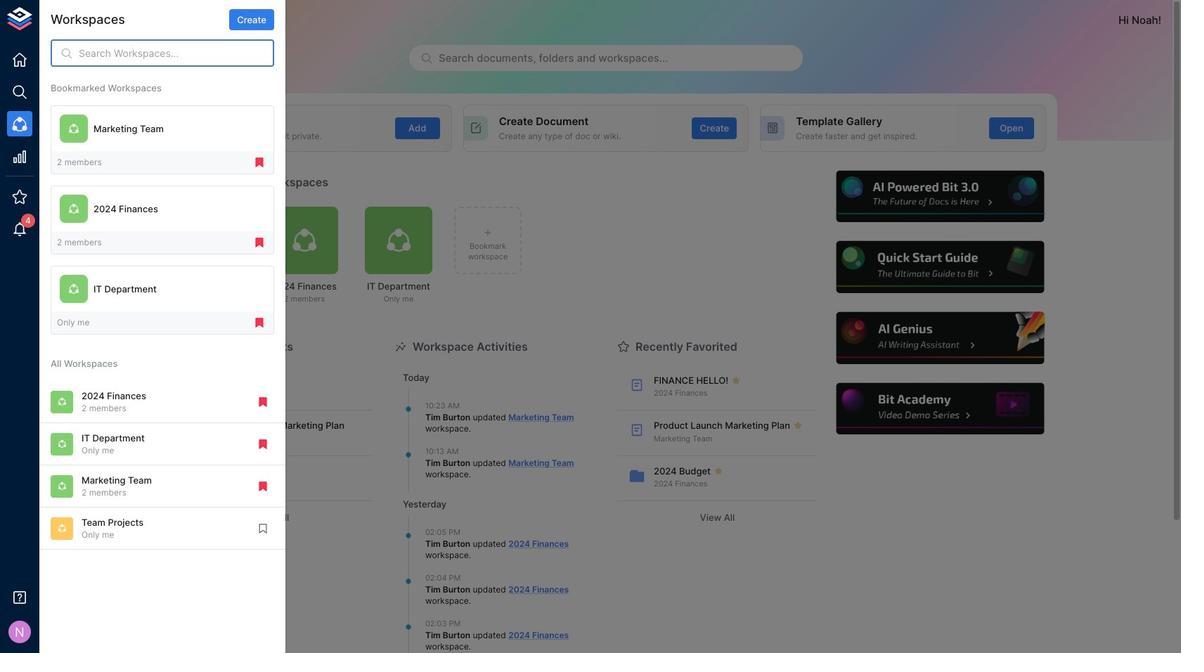 Task type: vqa. For each thing, say whether or not it's contained in the screenshot.
10
no



Task type: describe. For each thing, give the bounding box(es) containing it.
bookmark image
[[257, 523, 269, 535]]

4 help image from the top
[[835, 381, 1047, 437]]

1 help image from the top
[[835, 169, 1047, 224]]



Task type: locate. For each thing, give the bounding box(es) containing it.
remove bookmark image
[[253, 156, 266, 169], [253, 236, 266, 249], [257, 396, 269, 409], [257, 438, 269, 451], [257, 480, 269, 493]]

remove bookmark image
[[253, 317, 266, 329]]

3 help image from the top
[[835, 310, 1047, 366]]

2 help image from the top
[[835, 239, 1047, 295]]

help image
[[835, 169, 1047, 224], [835, 239, 1047, 295], [835, 310, 1047, 366], [835, 381, 1047, 437]]

Search Workspaces... text field
[[79, 39, 274, 67]]



